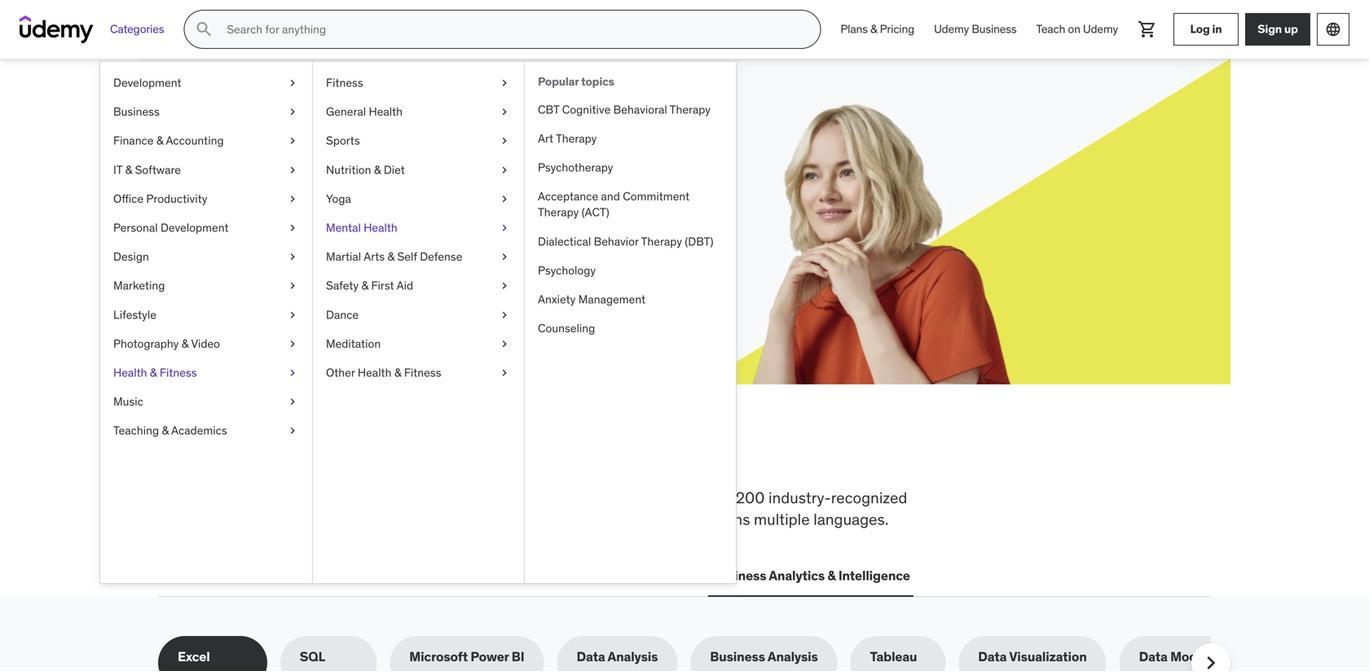 Task type: vqa. For each thing, say whether or not it's contained in the screenshot.
$24.99 related to Financial Accounting - #1 Ranked University: Course 1 of 5
no



Task type: describe. For each thing, give the bounding box(es) containing it.
business for business analytics & intelligence
[[711, 568, 766, 584]]

sql
[[300, 649, 325, 666]]

popular
[[538, 74, 579, 89]]

with
[[347, 170, 371, 187]]

our
[[256, 510, 278, 529]]

workplace
[[274, 488, 345, 508]]

analysis for data analysis
[[608, 649, 658, 666]]

and inside acceptance and commitment therapy (act)
[[601, 189, 620, 204]]

psychotherapy
[[538, 160, 613, 175]]

safety & first aid link
[[313, 272, 524, 301]]

0 vertical spatial skills
[[270, 434, 358, 477]]

health & fitness link
[[100, 359, 312, 388]]

dec
[[308, 188, 331, 205]]

& for software
[[125, 162, 132, 177]]

it & software link
[[100, 155, 312, 185]]

xsmall image for dance
[[498, 307, 511, 323]]

skills inside covering critical workplace skills to technical topics, including prep content for over 200 industry-recognized certifications, our catalog supports well-rounded professional development and spans multiple languages.
[[349, 488, 383, 508]]

commitment
[[623, 189, 690, 204]]

spans
[[709, 510, 750, 529]]

xsmall image for meditation
[[498, 336, 511, 352]]

potential
[[292, 170, 344, 187]]

data for data analysis
[[577, 649, 605, 666]]

xsmall image for fitness
[[498, 75, 511, 91]]

development for web
[[192, 568, 273, 584]]

categories
[[110, 22, 164, 36]]

xsmall image for office productivity
[[286, 191, 299, 207]]

behavior
[[594, 234, 639, 249]]

xsmall image for yoga
[[498, 191, 511, 207]]

martial arts & self defense
[[326, 249, 462, 264]]

development for personal
[[161, 220, 229, 235]]

rounded
[[436, 510, 494, 529]]

2 horizontal spatial fitness
[[404, 365, 441, 380]]

fitness link
[[313, 68, 524, 97]]

2 udemy from the left
[[1083, 22, 1118, 36]]

it for it certifications
[[293, 568, 304, 584]]

communication
[[595, 568, 692, 584]]

data for data science
[[496, 568, 524, 584]]

prep
[[587, 488, 619, 508]]

course.
[[385, 170, 427, 187]]

therapy inside acceptance and commitment therapy (act)
[[538, 205, 579, 220]]

technical
[[404, 488, 467, 508]]

sports
[[326, 133, 360, 148]]

anxiety management link
[[525, 285, 736, 314]]

xsmall image for personal development
[[286, 220, 299, 236]]

anxiety management
[[538, 292, 646, 307]]

popular topics
[[538, 74, 614, 89]]

catalog
[[282, 510, 333, 529]]

200
[[736, 488, 765, 508]]

plans & pricing link
[[831, 10, 924, 49]]

log in
[[1190, 22, 1222, 36]]

xsmall image for photography & video
[[286, 336, 299, 352]]

xsmall image for nutrition & diet
[[498, 162, 511, 178]]

acceptance
[[538, 189, 598, 204]]

certifications,
[[158, 510, 252, 529]]

sports link
[[313, 126, 524, 155]]

cognitive
[[562, 102, 611, 117]]

software
[[135, 162, 181, 177]]

leadership
[[409, 568, 476, 584]]

xsmall image for mental health
[[498, 220, 511, 236]]

music link
[[100, 388, 312, 417]]

therapy up "psychotherapy"
[[556, 131, 597, 146]]

nutrition
[[326, 162, 371, 177]]

languages.
[[814, 510, 889, 529]]

office productivity link
[[100, 185, 312, 214]]

development
[[586, 510, 676, 529]]

starting
[[430, 170, 477, 187]]

finance
[[113, 133, 154, 148]]

pricing
[[880, 22, 915, 36]]

communication button
[[592, 557, 695, 596]]

development inside development link
[[113, 75, 181, 90]]

& for pricing
[[870, 22, 877, 36]]

dialectical
[[538, 234, 591, 249]]

categories button
[[100, 10, 174, 49]]

critical
[[224, 488, 270, 508]]

on
[[1068, 22, 1081, 36]]

for inside covering critical workplace skills to technical topics, including prep content for over 200 industry-recognized certifications, our catalog supports well-rounded professional development and spans multiple languages.
[[680, 488, 699, 508]]

microsoft power bi
[[409, 649, 524, 666]]

business analysis
[[710, 649, 818, 666]]

xsmall image for it & software
[[286, 162, 299, 178]]

xsmall image for general health
[[498, 104, 511, 120]]

Search for anything text field
[[224, 15, 801, 43]]

other
[[326, 365, 355, 380]]

1 horizontal spatial your
[[338, 130, 397, 163]]

& for accounting
[[156, 133, 163, 148]]

1 horizontal spatial in
[[1212, 22, 1222, 36]]

& for diet
[[374, 162, 381, 177]]

data modeling
[[1139, 649, 1227, 666]]

up
[[1284, 22, 1298, 36]]

xsmall image for marketing
[[286, 278, 299, 294]]

& for academics
[[162, 424, 169, 438]]

art therapy link
[[525, 124, 736, 153]]

business for business analysis
[[710, 649, 765, 666]]

choose a language image
[[1325, 21, 1342, 37]]

15.
[[335, 188, 350, 205]]

data science
[[496, 568, 575, 584]]

personal development link
[[100, 214, 312, 243]]

martial arts & self defense link
[[313, 243, 524, 272]]

xsmall image for development
[[286, 75, 299, 91]]

psychology link
[[525, 256, 736, 285]]

& for first
[[361, 278, 368, 293]]

over
[[703, 488, 732, 508]]

counseling link
[[525, 314, 736, 343]]

udemy business
[[934, 22, 1017, 36]]

mental health
[[326, 220, 398, 235]]

a
[[375, 170, 381, 187]]

teaching
[[113, 424, 159, 438]]

photography & video link
[[100, 330, 312, 359]]

and inside covering critical workplace skills to technical topics, including prep content for over 200 industry-recognized certifications, our catalog supports well-rounded professional development and spans multiple languages.
[[680, 510, 706, 529]]

$12.99
[[217, 188, 256, 205]]

design link
[[100, 243, 312, 272]]

& for fitness
[[150, 365, 157, 380]]

mental health element
[[524, 62, 736, 584]]

art therapy
[[538, 131, 597, 146]]

1 horizontal spatial fitness
[[326, 75, 363, 90]]

lifestyle link
[[100, 301, 312, 330]]

recognized
[[831, 488, 907, 508]]



Task type: locate. For each thing, give the bounding box(es) containing it.
xsmall image for business
[[286, 104, 299, 120]]

one
[[551, 434, 609, 477]]

health up arts
[[364, 220, 398, 235]]

data visualization
[[978, 649, 1087, 666]]

therapy down acceptance
[[538, 205, 579, 220]]

skills up workplace
[[270, 434, 358, 477]]

xsmall image for other health & fitness
[[498, 365, 511, 381]]

& right analytics
[[828, 568, 836, 584]]

& inside "link"
[[125, 162, 132, 177]]

xsmall image inside the martial arts & self defense link
[[498, 249, 511, 265]]

xsmall image inside nutrition & diet link
[[498, 162, 511, 178]]

xsmall image for health & fitness
[[286, 365, 299, 381]]

xsmall image inside fitness link
[[498, 75, 511, 91]]

xsmall image inside meditation link
[[498, 336, 511, 352]]

development inside "web development" button
[[192, 568, 273, 584]]

nutrition & diet link
[[313, 155, 524, 185]]

business inside topic filters element
[[710, 649, 765, 666]]

business link
[[100, 97, 312, 126]]

in up 'including' on the left of the page
[[513, 434, 545, 477]]

0 vertical spatial in
[[1212, 22, 1222, 36]]

xsmall image inside the personal development "link"
[[286, 220, 299, 236]]

place
[[616, 434, 701, 477]]

& right teaching
[[162, 424, 169, 438]]

web development button
[[158, 557, 276, 596]]

xsmall image inside business link
[[286, 104, 299, 120]]

topic filters element
[[158, 637, 1247, 672]]

it certifications button
[[289, 557, 392, 596]]

health for general health
[[369, 104, 403, 119]]

xsmall image inside dance link
[[498, 307, 511, 323]]

& down meditation link
[[394, 365, 401, 380]]

development down the categories dropdown button
[[113, 75, 181, 90]]

leadership button
[[405, 557, 479, 596]]

expand
[[217, 170, 261, 187]]

0 horizontal spatial fitness
[[160, 365, 197, 380]]

0 vertical spatial it
[[113, 162, 122, 177]]

meditation link
[[313, 330, 524, 359]]

intelligence
[[839, 568, 910, 584]]

teaching & academics link
[[100, 417, 312, 446]]

1 udemy from the left
[[934, 22, 969, 36]]

& right finance
[[156, 133, 163, 148]]

topics,
[[471, 488, 517, 508]]

xsmall image for safety & first aid
[[498, 278, 511, 294]]

1 horizontal spatial it
[[293, 568, 304, 584]]

development right web
[[192, 568, 273, 584]]

power
[[471, 649, 509, 666]]

& left 'first'
[[361, 278, 368, 293]]

& down photography
[[150, 365, 157, 380]]

xsmall image inside the 'sports' link
[[498, 133, 511, 149]]

xsmall image for finance & accounting
[[286, 133, 299, 149]]

1 vertical spatial it
[[293, 568, 304, 584]]

0 horizontal spatial it
[[113, 162, 122, 177]]

nutrition & diet
[[326, 162, 405, 177]]

finance & accounting link
[[100, 126, 312, 155]]

diet
[[384, 162, 405, 177]]

and down over
[[680, 510, 706, 529]]

certifications
[[306, 568, 389, 584]]

it up office
[[113, 162, 122, 177]]

in right 'log'
[[1212, 22, 1222, 36]]

supports
[[337, 510, 398, 529]]

0 horizontal spatial your
[[264, 170, 289, 187]]

xsmall image inside marketing link
[[286, 278, 299, 294]]

topics
[[581, 74, 614, 89]]

professional
[[497, 510, 582, 529]]

data for data modeling
[[1139, 649, 1168, 666]]

arts
[[364, 249, 385, 264]]

1 horizontal spatial analysis
[[768, 649, 818, 666]]

therapy
[[670, 102, 711, 117], [556, 131, 597, 146], [538, 205, 579, 220], [641, 234, 682, 249]]

anxiety
[[538, 292, 576, 307]]

skills up supports
[[349, 488, 383, 508]]

dance link
[[313, 301, 524, 330]]

1 vertical spatial skills
[[349, 488, 383, 508]]

industry-
[[769, 488, 831, 508]]

business for business
[[113, 104, 160, 119]]

xsmall image for martial arts & self defense
[[498, 249, 511, 265]]

xsmall image for design
[[286, 249, 299, 265]]

video
[[191, 336, 220, 351]]

xsmall image inside photography & video link
[[286, 336, 299, 352]]

& inside button
[[828, 568, 836, 584]]

for left over
[[680, 488, 699, 508]]

shopping cart with 0 items image
[[1138, 20, 1157, 39]]

yoga
[[326, 191, 351, 206]]

1 horizontal spatial and
[[680, 510, 706, 529]]

business analytics & intelligence
[[711, 568, 910, 584]]

and
[[601, 189, 620, 204], [680, 510, 706, 529]]

excel
[[178, 649, 210, 666]]

health for mental health
[[364, 220, 398, 235]]

and up (act)
[[601, 189, 620, 204]]

need
[[429, 434, 507, 477]]

visualization
[[1009, 649, 1087, 666]]

xsmall image for sports
[[498, 133, 511, 149]]

teach on udemy
[[1036, 22, 1118, 36]]

covering critical workplace skills to technical topics, including prep content for over 200 industry-recognized certifications, our catalog supports well-rounded professional development and spans multiple languages.
[[158, 488, 907, 529]]

cbt
[[538, 102, 559, 117]]

1 vertical spatial and
[[680, 510, 706, 529]]

next image
[[1198, 651, 1224, 672]]

skills for your future expand your potential with a course. starting at just $12.99 through dec 15.
[[217, 130, 516, 205]]

xsmall image inside safety & first aid link
[[498, 278, 511, 294]]

xsmall image inside mental health link
[[498, 220, 511, 236]]

web development
[[161, 568, 273, 584]]

cbt cognitive behavioral therapy
[[538, 102, 711, 117]]

bi
[[512, 649, 524, 666]]

health for other health & fitness
[[358, 365, 392, 380]]

therapy right behavioral
[[670, 102, 711, 117]]

for inside skills for your future expand your potential with a course. starting at just $12.99 through dec 15.
[[295, 130, 333, 163]]

self
[[397, 249, 417, 264]]

2 vertical spatial development
[[192, 568, 273, 584]]

data left science
[[496, 568, 524, 584]]

for
[[295, 130, 333, 163], [680, 488, 699, 508]]

multiple
[[754, 510, 810, 529]]

0 vertical spatial your
[[338, 130, 397, 163]]

business inside button
[[711, 568, 766, 584]]

mental
[[326, 220, 361, 235]]

finance & accounting
[[113, 133, 224, 148]]

& left the self
[[388, 249, 395, 264]]

it left certifications
[[293, 568, 304, 584]]

xsmall image inside 'other health & fitness' link
[[498, 365, 511, 381]]

submit search image
[[194, 20, 214, 39]]

health right the other
[[358, 365, 392, 380]]

xsmall image for music
[[286, 394, 299, 410]]

just
[[495, 170, 516, 187]]

fitness down the photography & video
[[160, 365, 197, 380]]

1 vertical spatial for
[[680, 488, 699, 508]]

xsmall image inside lifestyle link
[[286, 307, 299, 323]]

udemy image
[[20, 15, 94, 43]]

design
[[113, 249, 149, 264]]

0 horizontal spatial in
[[513, 434, 545, 477]]

analysis for business analysis
[[768, 649, 818, 666]]

for up "potential"
[[295, 130, 333, 163]]

development inside the personal development "link"
[[161, 220, 229, 235]]

data left the modeling at the right of page
[[1139, 649, 1168, 666]]

data right bi
[[577, 649, 605, 666]]

0 horizontal spatial for
[[295, 130, 333, 163]]

office productivity
[[113, 191, 207, 206]]

safety
[[326, 278, 359, 293]]

fitness up general
[[326, 75, 363, 90]]

mental health link
[[313, 214, 524, 243]]

teach
[[1036, 22, 1065, 36]]

xsmall image inside general health link
[[498, 104, 511, 120]]

well-
[[402, 510, 436, 529]]

health up music
[[113, 365, 147, 380]]

& inside 'link'
[[156, 133, 163, 148]]

personal development
[[113, 220, 229, 235]]

in
[[1212, 22, 1222, 36], [513, 434, 545, 477]]

it inside button
[[293, 568, 304, 584]]

development down office productivity link
[[161, 220, 229, 235]]

teaching & academics
[[113, 424, 227, 438]]

xsmall image
[[286, 104, 299, 120], [498, 104, 511, 120], [286, 133, 299, 149], [286, 162, 299, 178], [498, 162, 511, 178], [286, 220, 299, 236], [286, 249, 299, 265], [498, 249, 511, 265], [286, 278, 299, 294], [498, 307, 511, 323], [286, 365, 299, 381], [498, 365, 511, 381], [286, 394, 299, 410]]

0 horizontal spatial and
[[601, 189, 620, 204]]

it for it & software
[[113, 162, 122, 177]]

health right general
[[369, 104, 403, 119]]

personal
[[113, 220, 158, 235]]

psychology
[[538, 263, 596, 278]]

including
[[520, 488, 584, 508]]

xsmall image inside the 'it & software' "link"
[[286, 162, 299, 178]]

1 vertical spatial your
[[264, 170, 289, 187]]

art
[[538, 131, 553, 146]]

& right plans
[[870, 22, 877, 36]]

&
[[870, 22, 877, 36], [156, 133, 163, 148], [125, 162, 132, 177], [374, 162, 381, 177], [388, 249, 395, 264], [361, 278, 368, 293], [182, 336, 189, 351], [150, 365, 157, 380], [394, 365, 401, 380], [162, 424, 169, 438], [828, 568, 836, 584]]

data left visualization
[[978, 649, 1007, 666]]

& for video
[[182, 336, 189, 351]]

future
[[402, 130, 481, 163]]

at
[[480, 170, 492, 187]]

udemy right on at the right top of page
[[1083, 22, 1118, 36]]

your up 'through'
[[264, 170, 289, 187]]

cbt cognitive behavioral therapy link
[[525, 95, 736, 124]]

counseling
[[538, 321, 595, 336]]

other health & fitness
[[326, 365, 441, 380]]

xsmall image inside development link
[[286, 75, 299, 91]]

therapy left (dbt)
[[641, 234, 682, 249]]

& left video
[[182, 336, 189, 351]]

skills
[[217, 130, 290, 163]]

2 analysis from the left
[[768, 649, 818, 666]]

(act)
[[582, 205, 609, 220]]

& left diet
[[374, 162, 381, 177]]

xsmall image inside music link
[[286, 394, 299, 410]]

safety & first aid
[[326, 278, 413, 293]]

udemy right pricing
[[934, 22, 969, 36]]

0 horizontal spatial analysis
[[608, 649, 658, 666]]

first
[[371, 278, 394, 293]]

1 horizontal spatial udemy
[[1083, 22, 1118, 36]]

photography & video
[[113, 336, 220, 351]]

fitness down meditation link
[[404, 365, 441, 380]]

xsmall image inside yoga 'link'
[[498, 191, 511, 207]]

1 vertical spatial in
[[513, 434, 545, 477]]

it inside "link"
[[113, 162, 122, 177]]

xsmall image inside finance & accounting 'link'
[[286, 133, 299, 149]]

xsmall image for teaching & academics
[[286, 423, 299, 439]]

xsmall image inside teaching & academics link
[[286, 423, 299, 439]]

productivity
[[146, 191, 207, 206]]

xsmall image inside health & fitness link
[[286, 365, 299, 381]]

analysis
[[608, 649, 658, 666], [768, 649, 818, 666]]

health & fitness
[[113, 365, 197, 380]]

xsmall image
[[286, 75, 299, 91], [498, 75, 511, 91], [498, 133, 511, 149], [286, 191, 299, 207], [498, 191, 511, 207], [498, 220, 511, 236], [498, 278, 511, 294], [286, 307, 299, 323], [286, 336, 299, 352], [498, 336, 511, 352], [286, 423, 299, 439]]

1 analysis from the left
[[608, 649, 658, 666]]

0 vertical spatial and
[[601, 189, 620, 204]]

1 horizontal spatial for
[[680, 488, 699, 508]]

0 vertical spatial for
[[295, 130, 333, 163]]

office
[[113, 191, 143, 206]]

your up with
[[338, 130, 397, 163]]

0 horizontal spatial udemy
[[934, 22, 969, 36]]

xsmall image inside design link
[[286, 249, 299, 265]]

dance
[[326, 307, 359, 322]]

0 vertical spatial development
[[113, 75, 181, 90]]

data inside 'button'
[[496, 568, 524, 584]]

1 vertical spatial development
[[161, 220, 229, 235]]

& up office
[[125, 162, 132, 177]]

data for data visualization
[[978, 649, 1007, 666]]

xsmall image for lifestyle
[[286, 307, 299, 323]]

to
[[387, 488, 401, 508]]

xsmall image inside office productivity link
[[286, 191, 299, 207]]



